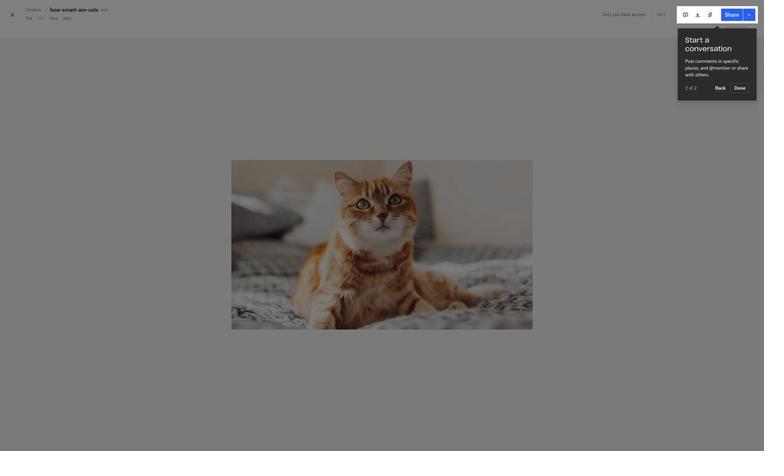 Task type: locate. For each thing, give the bounding box(es) containing it.
1 horizontal spatial 1
[[664, 12, 666, 17]]

1 2 from the left
[[686, 85, 688, 91]]

2 down with at top right
[[686, 85, 688, 91]]

1 horizontal spatial of
[[689, 85, 693, 91]]

back button
[[716, 84, 726, 92]]

avif
[[101, 7, 108, 12]]

2 of 2
[[686, 85, 697, 91]]

0 vertical spatial of
[[660, 12, 663, 17]]

0 horizontal spatial 1
[[657, 12, 659, 17]]

/ how-smart-are-cats avif
[[45, 7, 108, 13]]

or
[[732, 65, 736, 71]]

cats
[[88, 7, 99, 13]]

2
[[686, 85, 688, 91], [695, 85, 697, 91]]

2 2 from the left
[[695, 85, 697, 91]]

start a conversation
[[686, 36, 732, 53]]

of
[[660, 12, 663, 17], [689, 85, 693, 91]]

others.
[[696, 72, 710, 77]]

have
[[621, 12, 631, 17]]

1 vertical spatial of
[[689, 85, 693, 91]]

smart-
[[62, 7, 78, 13]]

access
[[632, 12, 646, 17]]

1
[[657, 12, 659, 17], [664, 12, 666, 17]]

0 horizontal spatial 2
[[686, 85, 688, 91]]

2 down others.
[[695, 85, 697, 91]]

share
[[725, 12, 740, 18]]

conversation
[[686, 44, 732, 53]]

1 horizontal spatial 2
[[695, 85, 697, 91]]

1 1 from the left
[[657, 12, 659, 17]]

with
[[686, 72, 695, 77]]

comments
[[696, 59, 717, 64]]

you
[[613, 12, 620, 17]]

of right access
[[660, 12, 663, 17]]

0 horizontal spatial of
[[660, 12, 663, 17]]

post comments in specific places, and @mention or share with others.
[[686, 59, 749, 77]]

1 of 1
[[657, 12, 666, 17]]

of for 1
[[660, 12, 663, 17]]

of down with at top right
[[689, 85, 693, 91]]

of for 2
[[689, 85, 693, 91]]



Task type: describe. For each thing, give the bounding box(es) containing it.
specific
[[724, 59, 739, 64]]

a
[[705, 36, 710, 44]]

back
[[716, 85, 726, 90]]

start
[[686, 36, 703, 44]]

@mention
[[710, 65, 731, 71]]

/
[[45, 7, 47, 12]]

post
[[686, 59, 695, 64]]

2 1 from the left
[[664, 12, 666, 17]]

close image
[[9, 10, 16, 20]]

only
[[602, 12, 612, 17]]

share button
[[722, 9, 743, 21]]

and
[[701, 65, 709, 71]]

done button
[[731, 83, 750, 93]]

share
[[738, 65, 749, 71]]

places,
[[686, 65, 700, 71]]

in
[[719, 59, 722, 64]]

done
[[735, 85, 746, 91]]

how-
[[50, 7, 62, 13]]

are-
[[78, 7, 88, 13]]

only you have access
[[602, 12, 646, 17]]



Task type: vqa. For each thing, say whether or not it's contained in the screenshot.
features on the left bottom of page
no



